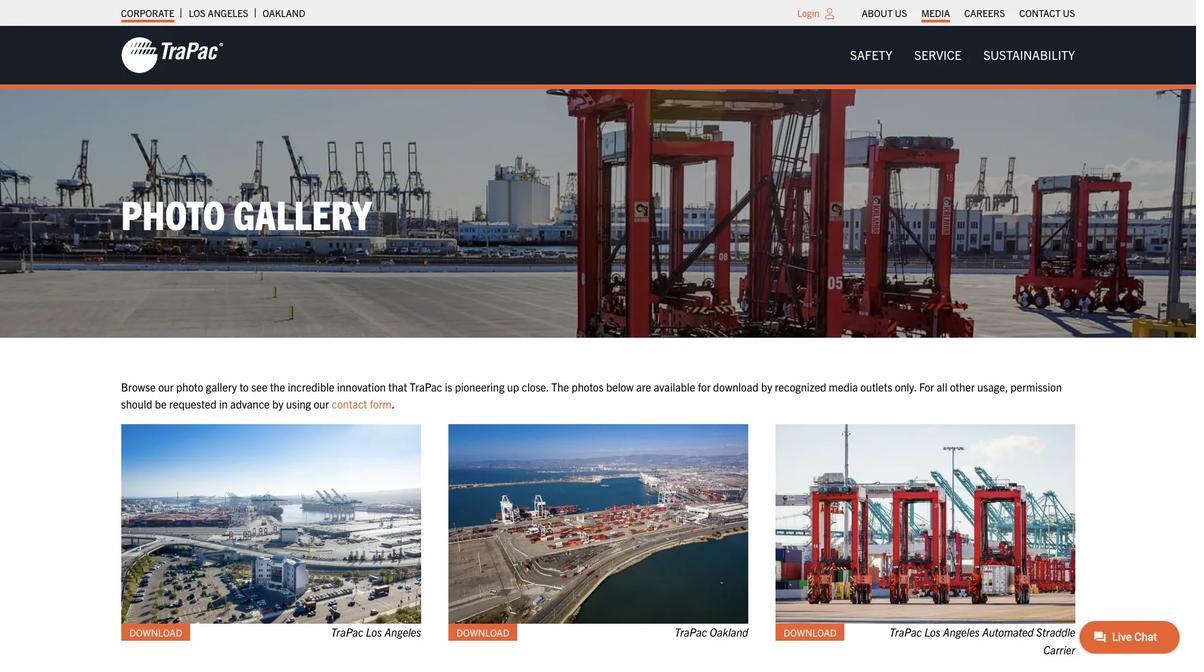 Task type: vqa. For each thing, say whether or not it's contained in the screenshot.
P.O. at the bottom of page
no



Task type: locate. For each thing, give the bounding box(es) containing it.
other
[[950, 380, 975, 394]]

1 vertical spatial oakland
[[709, 626, 748, 639]]

2 horizontal spatial download link
[[775, 624, 844, 642]]

0 horizontal spatial download link
[[121, 624, 190, 642]]

0 vertical spatial oakland
[[263, 7, 305, 19]]

using
[[286, 398, 311, 411]]

us for contact us
[[1063, 7, 1075, 19]]

download
[[129, 627, 182, 639], [456, 627, 509, 639], [783, 627, 836, 639]]

los angeles
[[189, 7, 248, 19]]

trapac oakland
[[674, 626, 748, 639]]

should
[[121, 398, 152, 411]]

media link
[[921, 3, 950, 22]]

corporate image
[[121, 36, 223, 74]]

1 download from the left
[[129, 627, 182, 639]]

gallery
[[206, 380, 237, 394]]

2 us from the left
[[1063, 7, 1075, 19]]

photo gallery
[[121, 188, 372, 238]]

2 download from the left
[[456, 627, 509, 639]]

2 horizontal spatial download
[[783, 627, 836, 639]]

advance
[[230, 398, 270, 411]]

careers link
[[964, 3, 1005, 22]]

photo
[[121, 188, 225, 238]]

0 horizontal spatial download
[[129, 627, 182, 639]]

0 horizontal spatial us
[[895, 7, 907, 19]]

us
[[895, 7, 907, 19], [1063, 7, 1075, 19]]

service
[[914, 47, 962, 63]]

menu bar down careers link
[[839, 41, 1086, 69]]

3 download from the left
[[783, 627, 836, 639]]

all
[[937, 380, 947, 394]]

by right download
[[761, 380, 772, 394]]

menu bar containing safety
[[839, 41, 1086, 69]]

contact form .
[[332, 398, 395, 411]]

download for trapac los angeles
[[129, 627, 182, 639]]

trapac los angeles
[[331, 626, 421, 639]]

0 vertical spatial our
[[158, 380, 174, 394]]

0 vertical spatial menu bar
[[855, 3, 1082, 22]]

requested
[[169, 398, 217, 411]]

.
[[392, 398, 395, 411]]

1 horizontal spatial download link
[[448, 624, 517, 642]]

1 horizontal spatial our
[[314, 398, 329, 411]]

1 horizontal spatial download
[[456, 627, 509, 639]]

1 vertical spatial by
[[272, 398, 283, 411]]

0 horizontal spatial los
[[189, 7, 206, 19]]

browse
[[121, 380, 156, 394]]

1 us from the left
[[895, 7, 907, 19]]

angeles inside trapac los angeles automated straddle carrier
[[943, 626, 979, 639]]

1 horizontal spatial oakland
[[709, 626, 748, 639]]

trapac inside trapac los angeles automated straddle carrier
[[889, 626, 922, 639]]

browse our photo gallery to see the incredible innovation that trapac is pioneering up close. the photos below are available for download by recognized media outlets only. for all other usage, permission should be requested in advance by using our
[[121, 380, 1062, 411]]

0 horizontal spatial oakland
[[263, 7, 305, 19]]

about us
[[862, 7, 907, 19]]

trapac inside browse our photo gallery to see the incredible innovation that trapac is pioneering up close. the photos below are available for download by recognized media outlets only. for all other usage, permission should be requested in advance by using our
[[410, 380, 442, 394]]

1 horizontal spatial los
[[366, 626, 382, 639]]

1 vertical spatial menu bar
[[839, 41, 1086, 69]]

3 download link from the left
[[775, 624, 844, 642]]

menu bar
[[855, 3, 1082, 22], [839, 41, 1086, 69]]

by down the
[[272, 398, 283, 411]]

our down incredible
[[314, 398, 329, 411]]

the
[[270, 380, 285, 394]]

los inside trapac los angeles automated straddle carrier
[[924, 626, 940, 639]]

corporate
[[121, 7, 174, 19]]

download for trapac oakland
[[456, 627, 509, 639]]

menu bar up the 'service' at the top right of page
[[855, 3, 1082, 22]]

gallery
[[233, 188, 372, 238]]

incredible
[[288, 380, 334, 394]]

2 horizontal spatial los
[[924, 626, 940, 639]]

are
[[636, 380, 651, 394]]

that
[[388, 380, 407, 394]]

main content
[[107, 379, 1196, 671]]

los
[[189, 7, 206, 19], [366, 626, 382, 639], [924, 626, 940, 639]]

1 horizontal spatial angeles
[[384, 626, 421, 639]]

up
[[507, 380, 519, 394]]

for
[[698, 380, 711, 394]]

1 horizontal spatial us
[[1063, 7, 1075, 19]]

our
[[158, 380, 174, 394], [314, 398, 329, 411]]

photos
[[572, 380, 604, 394]]

sustainability
[[983, 47, 1075, 63]]

our up be
[[158, 380, 174, 394]]

angeles for trapac los angeles automated straddle carrier
[[943, 626, 979, 639]]

safety link
[[839, 41, 903, 69]]

corporate link
[[121, 3, 174, 22]]

the
[[551, 380, 569, 394]]

careers
[[964, 7, 1005, 19]]

login
[[797, 7, 820, 19]]

pioneering
[[455, 380, 505, 394]]

us right about
[[895, 7, 907, 19]]

1 vertical spatial our
[[314, 398, 329, 411]]

angeles
[[208, 7, 248, 19], [384, 626, 421, 639], [943, 626, 979, 639]]

1 download link from the left
[[121, 624, 190, 642]]

us right "contact" at the top
[[1063, 7, 1075, 19]]

photo
[[176, 380, 203, 394]]

download link
[[121, 624, 190, 642], [448, 624, 517, 642], [775, 624, 844, 642]]

outlets
[[860, 380, 892, 394]]

2 horizontal spatial angeles
[[943, 626, 979, 639]]

download link for trapac los angeles
[[121, 624, 190, 642]]

carrier
[[1043, 643, 1075, 657]]

by
[[761, 380, 772, 394], [272, 398, 283, 411]]

about us link
[[862, 3, 907, 22]]

login link
[[797, 7, 820, 19]]

download
[[713, 380, 758, 394]]

los for trapac los angeles
[[366, 626, 382, 639]]

2 download link from the left
[[448, 624, 517, 642]]

0 vertical spatial by
[[761, 380, 772, 394]]

trapac
[[410, 380, 442, 394], [331, 626, 363, 639], [674, 626, 707, 639], [889, 626, 922, 639]]

trapac los angeles image
[[121, 425, 421, 624]]

is
[[445, 380, 452, 394]]

in
[[219, 398, 228, 411]]

media
[[921, 7, 950, 19]]

oakland
[[263, 7, 305, 19], [709, 626, 748, 639]]



Task type: describe. For each thing, give the bounding box(es) containing it.
for
[[919, 380, 934, 394]]

safety
[[850, 47, 892, 63]]

service link
[[903, 41, 972, 69]]

innovation
[[337, 380, 386, 394]]

media
[[829, 380, 858, 394]]

los angeles link
[[189, 3, 248, 22]]

angeles for trapac los angeles
[[384, 626, 421, 639]]

oakland inside main content
[[709, 626, 748, 639]]

see
[[251, 380, 267, 394]]

trapac los angeles automated straddle carrier
[[889, 626, 1075, 657]]

to
[[239, 380, 249, 394]]

0 horizontal spatial by
[[272, 398, 283, 411]]

0 horizontal spatial our
[[158, 380, 174, 394]]

be
[[155, 398, 167, 411]]

menu bar containing about us
[[855, 3, 1082, 22]]

los inside 'los angeles' link
[[189, 7, 206, 19]]

trapac for trapac los angeles automated straddle carrier
[[889, 626, 922, 639]]

usage,
[[977, 380, 1008, 394]]

only.
[[895, 380, 917, 394]]

form
[[370, 398, 392, 411]]

contact form link
[[332, 398, 392, 411]]

automated
[[982, 626, 1033, 639]]

straddle
[[1036, 626, 1075, 639]]

permission
[[1011, 380, 1062, 394]]

sustainability link
[[972, 41, 1086, 69]]

below
[[606, 380, 634, 394]]

0 horizontal spatial angeles
[[208, 7, 248, 19]]

trapac oakland image
[[448, 425, 748, 624]]

download for trapac los angeles automated straddle carrier
[[783, 627, 836, 639]]

contact us link
[[1019, 3, 1075, 22]]

contact
[[1019, 7, 1061, 19]]

main content containing browse our photo gallery to see the incredible innovation that trapac is pioneering up close. the photos below are available for download by recognized media outlets only. for all other usage, permission should be requested in advance by using our
[[107, 379, 1196, 671]]

recognized
[[775, 380, 826, 394]]

contact us
[[1019, 7, 1075, 19]]

trapac for trapac los angeles
[[331, 626, 363, 639]]

close.
[[522, 380, 549, 394]]

trapac for trapac oakland
[[674, 626, 707, 639]]

available
[[654, 380, 695, 394]]

light image
[[825, 8, 835, 19]]

1 horizontal spatial by
[[761, 380, 772, 394]]

los for trapac los angeles automated straddle carrier
[[924, 626, 940, 639]]

download link for trapac los angeles automated straddle carrier
[[775, 624, 844, 642]]

about
[[862, 7, 893, 19]]

oakland link
[[263, 3, 305, 22]]

contact
[[332, 398, 367, 411]]

us for about us
[[895, 7, 907, 19]]

download link for trapac oakland
[[448, 624, 517, 642]]

trapac los angeles automated straddle carrier image
[[775, 425, 1075, 624]]



